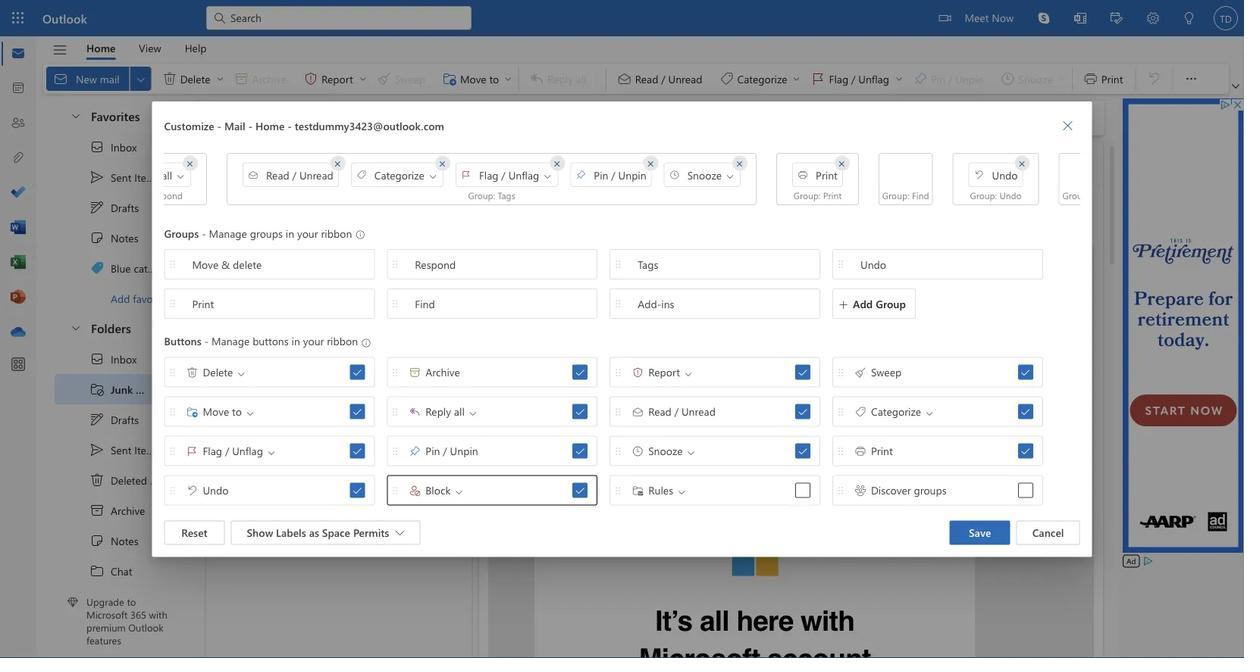 Task type: locate. For each thing, give the bounding box(es) containing it.
read down outlook banner
[[635, 71, 658, 86]]

 button
[[1056, 114, 1080, 138]]

6  from the left
[[734, 157, 747, 169]]

read
[[635, 71, 658, 86], [267, 168, 290, 182], [648, 405, 672, 419]]

of
[[304, 249, 314, 263]]

pc
[[469, 188, 482, 202]]

/ up and
[[502, 168, 506, 182]]

2  inbox from the top
[[89, 352, 137, 367]]

help
[[185, 41, 207, 55]]

2 vertical spatial 
[[854, 445, 867, 457]]

1 vertical spatial 
[[186, 445, 198, 457]]

inbox for 
[[111, 140, 137, 154]]

 down will
[[332, 157, 344, 169]]

tab list
[[75, 36, 218, 60]]

flag inside  flag / unflag  
[[479, 168, 499, 182]]

items inside favorites tree
[[134, 170, 160, 184]]

your right the buttons
[[303, 334, 324, 348]]

none checkbox containing discover groups
[[832, 476, 1043, 506]]

use your mouse to arrange the order of this button in the ribbon or press m element for 
[[426, 444, 478, 458]]

1 vertical spatial 
[[632, 445, 644, 457]]

0 horizontal spatial print image
[[798, 169, 809, 180]]

home
[[86, 41, 116, 55], [255, 119, 285, 133]]

inbox inside tree
[[111, 352, 137, 366]]

0 vertical spatial add-
[[1093, 189, 1113, 201]]

as
[[570, 254, 577, 262], [309, 526, 319, 540]]

tree
[[55, 344, 177, 647]]

use your mouse to arrange the order of this button in the ribbon or press m element for 
[[648, 405, 716, 419]]

move right 
[[203, 405, 229, 419]]

group:
[[118, 189, 146, 201], [469, 189, 496, 201], [794, 189, 821, 201], [883, 189, 910, 201], [970, 189, 998, 201], [1063, 189, 1090, 201]]

group: add-ins
[[1063, 189, 1124, 201]]

- for buttons
[[204, 334, 209, 348]]

 inside   snooze 
[[686, 448, 696, 458]]

none checkbox undo
[[164, 476, 375, 506]]

 inside " categorize  "
[[428, 171, 439, 182]]

junk right 
[[111, 383, 133, 397]]

view inside "button"
[[139, 41, 161, 55]]

learn
[[230, 249, 255, 263]]


[[89, 382, 105, 397]]

premium features image
[[67, 598, 78, 608]]

1 vertical spatial 
[[89, 473, 105, 488]]

 inbox for 
[[89, 352, 137, 367]]

ins right '' button
[[1113, 189, 1124, 201]]

 button for folders
[[62, 314, 88, 342]]

drafts for 
[[111, 201, 139, 215]]

0 horizontal spatial 
[[409, 445, 421, 457]]

2 vertical spatial in
[[292, 334, 300, 348]]

unread for  read / unread 
[[300, 168, 334, 182]]

1 vertical spatial sent
[[111, 443, 131, 457]]

0 vertical spatial  tree item
[[55, 193, 177, 223]]

1 horizontal spatial find
[[912, 189, 930, 201]]

None checkbox
[[832, 357, 1043, 388], [832, 397, 1043, 427], [387, 476, 598, 506], [610, 476, 820, 506]]

 down forwarded on the top left
[[543, 171, 553, 182]]

 up 9/29
[[422, 234, 437, 249]]

buttons - manage buttons in your ribbon 
[[164, 334, 371, 348]]

read / unread image
[[248, 169, 259, 180]]

 right webpage
[[612, 258, 624, 270]]

7  from the left
[[837, 157, 849, 169]]

home inside button
[[86, 41, 116, 55]]

deleted
[[363, 144, 394, 156]]

show labels as space permits 
[[247, 526, 404, 540]]

add inside tree item
[[111, 292, 130, 306]]

5 group: from the left
[[970, 189, 998, 201]]

flag up and
[[479, 168, 499, 182]]

0 vertical spatial 
[[186, 366, 198, 379]]

all right reply
[[454, 405, 465, 419]]

none checkbox reply all
[[387, 397, 598, 427]]

microsoft account image
[[488, 198, 519, 228]]

 you forwarded this message on thu 10/19/2023 12:27 pm
[[494, 156, 786, 171]]

8  from the left
[[1017, 157, 1029, 169]]

drafts down  junk email
[[111, 413, 139, 427]]

none checkbox snooze
[[610, 436, 820, 466]]

2 inbox from the top
[[111, 352, 137, 366]]

 button down customize
[[183, 155, 198, 171]]

 for  print 
[[798, 169, 809, 180]]

0 horizontal spatial 
[[798, 169, 809, 180]]

5  button from the left
[[644, 155, 659, 171]]


[[974, 169, 985, 180], [186, 485, 198, 497]]

- right groups
[[202, 226, 206, 240]]

people image
[[11, 116, 26, 131]]

 drafts for 
[[89, 412, 139, 428]]

 button
[[1058, 105, 1096, 129]]

0 vertical spatial  notes
[[89, 230, 138, 246]]

unpin
[[619, 168, 647, 182], [450, 444, 478, 458]]

perks
[[276, 249, 302, 263]]

group: for group: find
[[883, 189, 910, 201]]

 inside tree item
[[89, 503, 105, 519]]

use your mouse to arrange the order of this button in the ribbon or press m element for 
[[203, 365, 233, 379]]

 tree item
[[55, 132, 177, 162], [55, 344, 177, 375]]

10/19/2023
[[686, 157, 740, 171]]

inbox inside favorites tree
[[111, 140, 137, 154]]

 down 
[[89, 412, 105, 428]]

5  from the left
[[645, 157, 657, 169]]

 left undo image
[[166, 485, 179, 497]]

use your mouse to arrange the order of this button in the ribbon or press m element for 
[[426, 484, 451, 498]]

6
[[157, 201, 162, 215]]

respond down up at top left
[[415, 257, 456, 271]]

 inside favorites tree
[[89, 230, 105, 246]]

pin inside  pin / unpin 
[[594, 168, 609, 182]]

 sent items inside favorites tree
[[89, 170, 160, 185]]

1 vertical spatial ribbon
[[327, 334, 358, 348]]

add- up   report 
[[638, 297, 661, 311]]

learn the perks of your microsoft account
[[230, 249, 425, 263]]

6 group: from the left
[[1063, 189, 1090, 201]]

 up   undo
[[166, 445, 179, 457]]

0 horizontal spatial view
[[139, 41, 161, 55]]

read inside option
[[648, 405, 672, 419]]

use your mouse to arrange the order of this button in the ribbon or press m element containing snooze
[[648, 444, 683, 458]]

/ right this
[[612, 168, 616, 182]]

favorites tree item
[[55, 102, 177, 132]]

pin right pin / unpin image
[[426, 444, 440, 458]]

 categorize  
[[357, 157, 449, 182]]

1 vertical spatial notes
[[111, 534, 138, 548]]

print image down categorize icon at the bottom right
[[854, 445, 867, 457]]

pin right pin / unpin icon
[[594, 168, 609, 182]]

 tree item
[[55, 375, 177, 405]]

 inside tags "group"
[[617, 71, 632, 86]]

1 horizontal spatial 
[[576, 169, 587, 180]]

1 vertical spatial 
[[355, 230, 366, 240]]

up
[[430, 188, 442, 202]]

1 vertical spatial  tree item
[[55, 435, 177, 466]]

0 vertical spatial 
[[89, 200, 105, 215]]

 tree item
[[55, 193, 177, 223], [55, 405, 177, 435]]

 left this
[[576, 169, 587, 180]]

/ right pin / unpin image
[[443, 444, 447, 458]]

1 vertical spatial 
[[89, 412, 105, 428]]

none checkbox sweep
[[832, 357, 1043, 388]]

in inside the message list section
[[281, 144, 288, 156]]

 button up 
[[436, 155, 451, 171]]

 drafts left 6
[[89, 200, 139, 215]]

0 horizontal spatial ins
[[661, 297, 674, 311]]

 inside   sweep
[[835, 366, 847, 379]]

the
[[258, 249, 273, 263]]

0 vertical spatial  tree item
[[55, 132, 177, 162]]

  archive
[[389, 365, 460, 379]]

 inside   pin / unpin
[[409, 445, 421, 457]]

use your mouse to arrange the order of this button in the ribbon or press m element containing delete
[[203, 365, 233, 379]]

it's all here with heading
[[555, 603, 955, 659]]

know
[[262, 188, 287, 202]]

archive image
[[409, 366, 421, 379]]

2  sent items from the top
[[89, 443, 160, 458]]

 inbox inside tree
[[89, 352, 137, 367]]

all
[[454, 405, 465, 419], [700, 606, 729, 638]]

 notes inside tree
[[89, 534, 138, 549]]

 inside   print
[[835, 445, 847, 457]]

1  from the top
[[89, 200, 105, 215]]

 for - manage groups in your ribbon
[[355, 230, 366, 240]]

 inside   report 
[[612, 366, 624, 379]]

 tree item
[[55, 162, 177, 193], [55, 435, 177, 466]]

move to image
[[186, 406, 198, 418]]

- for groups
[[202, 226, 206, 240]]

1  from the left
[[185, 157, 197, 169]]

unpin down reply
[[450, 444, 478, 458]]

 down favorites "tree item" at the top left
[[89, 170, 105, 185]]

0 vertical spatial categorize
[[375, 168, 425, 182]]

microsoft for microsoft account <microsoftaccount@emailnotifications.microsoft.com>
[[528, 198, 578, 214]]

 down 
[[186, 445, 198, 457]]

 tree item
[[55, 496, 177, 526]]

use your mouse to arrange the order of this button in the ribbon or press m element containing flag / unflag
[[203, 444, 263, 458]]

outlook right premium
[[128, 621, 164, 635]]


[[186, 366, 198, 379], [89, 473, 105, 488]]

1  tree item from the top
[[55, 132, 177, 162]]


[[461, 169, 472, 180], [186, 445, 198, 457]]

2  notes from the top
[[89, 534, 138, 549]]

1 vertical spatial  tree item
[[55, 526, 177, 557]]

snooze image
[[632, 445, 644, 457]]

 left deleted at the left
[[89, 473, 105, 488]]

groups up the the
[[250, 226, 283, 240]]

 button inside favorites "tree item"
[[62, 102, 88, 130]]

print inside  print 
[[816, 168, 838, 182]]

0 horizontal spatial with
[[149, 609, 167, 622]]

1 sent from the top
[[111, 170, 131, 184]]

1 horizontal spatial 
[[974, 169, 985, 180]]

4  from the left
[[552, 157, 564, 169]]

1 group: from the left
[[118, 189, 146, 201]]

2  tree item from the top
[[55, 435, 177, 466]]


[[166, 258, 179, 270], [389, 258, 401, 270], [612, 258, 624, 270], [835, 258, 847, 270], [166, 298, 179, 310], [389, 298, 401, 310], [612, 298, 624, 310], [166, 366, 179, 379], [389, 366, 401, 379], [612, 366, 624, 379], [835, 366, 847, 379], [166, 406, 179, 418], [389, 406, 401, 418], [612, 406, 624, 418], [835, 406, 847, 418], [166, 445, 179, 457], [389, 445, 401, 457], [612, 445, 624, 457], [835, 445, 847, 457], [166, 485, 179, 497], [389, 485, 401, 497], [612, 485, 624, 497], [835, 485, 847, 497]]

read for  read / unread
[[635, 71, 658, 86]]

tab list containing home
[[75, 36, 218, 60]]

in for groups
[[286, 226, 294, 240]]

mail image
[[11, 46, 26, 61]]

0 vertical spatial snooze
[[688, 168, 722, 182]]

1  drafts from the top
[[89, 200, 139, 215]]

category down the the
[[251, 267, 287, 279]]

2 vertical spatial email
[[136, 383, 162, 397]]

category
[[134, 261, 175, 275], [251, 267, 287, 279]]

0 horizontal spatial 
[[632, 445, 644, 457]]

you
[[516, 157, 533, 171]]

0 vertical spatial  inbox
[[89, 140, 137, 155]]

favorites tree
[[55, 96, 177, 314]]

buttons
[[164, 334, 201, 348]]

dialog
[[0, 0, 1244, 659]]

2 notes from the top
[[111, 534, 138, 548]]

1 horizontal spatial all
[[700, 606, 729, 638]]

as left the a
[[570, 254, 577, 262]]

junk
[[228, 109, 254, 125], [290, 144, 309, 156], [111, 383, 133, 397]]

none checkbox pin / unpin
[[387, 436, 598, 466]]

 undo 
[[974, 157, 1029, 182]]

favorites
[[91, 107, 140, 124]]

1  notes from the top
[[89, 230, 138, 246]]

0 horizontal spatial categorize
[[375, 168, 425, 182]]

use your mouse to arrange the order of this button in the ribbon or press m element right 
[[203, 405, 242, 419]]

 up 
[[89, 230, 105, 246]]

1 vertical spatial view
[[555, 254, 568, 262]]

 inside   categorize 
[[924, 408, 935, 419]]

group: for group: print
[[794, 189, 821, 201]]

1 drafts from the top
[[111, 201, 139, 215]]

more apps image
[[11, 358, 26, 373]]

print image
[[798, 169, 809, 180], [854, 445, 867, 457]]

none checkbox containing rules
[[610, 476, 820, 506]]

0 horizontal spatial find
[[415, 297, 435, 311]]

 inside favorites tree
[[89, 140, 105, 155]]

0 vertical spatial  drafts
[[89, 200, 139, 215]]

1  from the top
[[89, 170, 105, 185]]

items for 2nd  'tree item' from the top
[[134, 443, 160, 457]]

category inside  blue category
[[134, 261, 175, 275]]

1 vertical spatial 
[[422, 234, 437, 249]]

2 drafts from the top
[[111, 413, 139, 427]]

1 horizontal spatial 
[[670, 169, 680, 180]]

none checkbox containing snooze
[[610, 436, 820, 466]]

none checkbox report
[[610, 357, 820, 388]]

0 vertical spatial 
[[670, 169, 680, 180]]

0 horizontal spatial 
[[186, 445, 198, 457]]

respond
[[148, 189, 183, 201], [415, 257, 456, 271]]

none checkbox containing delete
[[164, 357, 375, 388]]

junk inside  junk email
[[111, 383, 133, 397]]

group: respond
[[118, 189, 183, 201]]

1  tree item from the top
[[55, 193, 177, 223]]

to right the how at the top left of the page
[[393, 188, 403, 202]]

0 vertical spatial 
[[409, 366, 421, 379]]

add-
[[1093, 189, 1113, 201], [638, 297, 661, 311]]

use your mouse to arrange the order of this button in the ribbon or press m element for 
[[426, 365, 460, 379]]

 button left the folders
[[62, 314, 88, 342]]

use your mouse to arrange the order of this button in the ribbon or press m element containing report
[[648, 365, 680, 379]]

move left the &
[[192, 257, 219, 271]]

items for second  'tree item' from the bottom
[[134, 170, 160, 184]]

drafts left 6
[[111, 201, 139, 215]]

use your mouse to arrange the order of this button in the ribbon or press m element containing move to
[[203, 405, 242, 419]]

document
[[0, 0, 1244, 659]]

 inside   undo
[[186, 485, 198, 497]]

calendar image
[[11, 81, 26, 96]]

none checkbox containing archive
[[387, 357, 598, 388]]

use your mouse to arrange the order of this button in the ribbon or press m element containing reply all
[[426, 405, 465, 419]]

unread inside option
[[682, 405, 716, 419]]

undo inside  undo 
[[992, 168, 1018, 182]]

  print
[[835, 444, 893, 458]]

unflag
[[509, 168, 540, 182], [232, 444, 263, 458]]

2  tree item from the top
[[55, 526, 177, 557]]

ribbon for - manage groups in your ribbon
[[321, 226, 352, 240]]

1 horizontal spatial as
[[570, 254, 577, 262]]

use your mouse to arrange the order of this button in the ribbon or press m element right pin / unpin image
[[426, 444, 478, 458]]

0 vertical spatial unpin
[[619, 168, 647, 182]]

none checkbox the rules
[[610, 476, 820, 506]]

1 horizontal spatial email
[[257, 109, 287, 125]]

snooze image
[[670, 169, 680, 180]]

block image
[[409, 485, 421, 497]]

3  from the left
[[437, 157, 449, 169]]

2 vertical spatial 
[[361, 338, 371, 348]]

it's all here with application
[[0, 0, 1244, 659]]


[[395, 529, 404, 538]]


[[854, 366, 867, 379]]

none checkbox containing pin / unpin
[[387, 436, 598, 466]]

 inside  flag / unflag  
[[552, 157, 564, 169]]

use your mouse to arrange the order of this button in the ribbon or press m element right 
[[648, 365, 680, 379]]

1 horizontal spatial tags
[[638, 257, 658, 271]]

2  from the top
[[89, 443, 105, 458]]

  read / unread
[[612, 405, 716, 419]]

 down days in the top of the page
[[437, 157, 449, 169]]

2  tree item from the top
[[55, 344, 177, 375]]

 sent items for 2nd  'tree item' from the top
[[89, 443, 160, 458]]

1 vertical spatial junk
[[290, 144, 309, 156]]

none checkbox containing undo
[[164, 476, 375, 506]]

 inside " categorize  "
[[437, 157, 449, 169]]

2  from the top
[[89, 534, 105, 549]]

unpin left on
[[619, 168, 647, 182]]

1 horizontal spatial view
[[555, 254, 568, 262]]

 inside   undo
[[166, 485, 179, 497]]

 drafts inside favorites tree
[[89, 200, 139, 215]]

 right delete
[[236, 369, 247, 379]]

use your mouse to arrange the order of this button in the ribbon or press m element containing rules
[[648, 484, 673, 498]]

 archive
[[89, 503, 145, 519]]

0 vertical spatial notes
[[111, 231, 138, 245]]

2 group: from the left
[[469, 189, 496, 201]]

categorize image
[[357, 169, 367, 180]]

1 vertical spatial ins
[[661, 297, 674, 311]]

reply all image
[[409, 406, 421, 418]]

 button
[[289, 105, 313, 130]]

use your mouse to arrange the order of this button in the ribbon or press m element containing discover groups
[[871, 484, 947, 498]]

 down sweep 'icon'
[[854, 406, 867, 418]]

pin / unpin image
[[409, 445, 421, 457]]

3 group: from the left
[[794, 189, 821, 201]]

0 vertical spatial drafts
[[111, 201, 139, 215]]

categorize
[[375, 168, 425, 182], [871, 405, 921, 419]]

2  from the top
[[89, 352, 105, 367]]

1 horizontal spatial snooze
[[688, 168, 722, 182]]

items inside  deleted items
[[150, 474, 176, 488]]

0 vertical spatial inbox
[[111, 140, 137, 154]]

0 vertical spatial archive
[[426, 365, 460, 379]]

0 vertical spatial 
[[357, 169, 367, 180]]

 button left pin / unpin icon
[[550, 155, 565, 171]]

word image
[[11, 221, 26, 236]]

account for microsoft account
[[277, 234, 316, 248]]

with inside 'upgrade to microsoft 365 with premium outlook features'
[[149, 609, 167, 622]]

use your mouse to arrange the order of this button in the ribbon or press m element containing print
[[871, 444, 893, 458]]

 left sweep 'icon'
[[835, 366, 847, 379]]

 tree item for 
[[55, 193, 177, 223]]

None checkbox
[[164, 357, 375, 388], [387, 357, 598, 388], [610, 357, 820, 388], [164, 397, 375, 427], [387, 397, 598, 427], [610, 397, 820, 427], [164, 436, 375, 466], [387, 436, 598, 466], [610, 436, 820, 466], [832, 436, 1043, 466], [164, 476, 375, 506], [832, 476, 1043, 506], [164, 436, 375, 466], [832, 436, 1043, 466]]

0 vertical spatial find
[[912, 189, 930, 201]]

 inside pin / unpin option
[[575, 446, 585, 457]]

excel image
[[11, 256, 26, 271]]

archive inside  archive
[[111, 504, 145, 518]]

1 vertical spatial as
[[309, 526, 319, 540]]

use your mouse to arrange the order of this button in the ribbon or press m element containing archive
[[426, 365, 460, 379]]

0 vertical spatial unread
[[668, 71, 702, 86]]

 up up at top left
[[428, 171, 439, 182]]

/ right read / unread icon
[[675, 405, 679, 419]]

 inside   pin / unpin
[[389, 445, 401, 457]]

microsoft up features
[[86, 609, 128, 622]]

1  sent items from the top
[[89, 170, 160, 185]]

view left the a
[[555, 254, 568, 262]]


[[632, 485, 644, 497]]

1  button from the left
[[183, 155, 198, 171]]

pm
[[771, 157, 786, 171]]

  delete 
[[166, 365, 247, 379]]

 tree item up blue
[[55, 223, 177, 253]]

 down customize
[[185, 157, 197, 169]]

unflag up undo option
[[232, 444, 263, 458]]

1 horizontal spatial respond
[[415, 257, 456, 271]]

 notes inside favorites tree
[[89, 230, 138, 246]]

 read / unread 
[[248, 157, 344, 182]]

 inside  snooze  
[[670, 169, 680, 180]]

 notes up  tree item
[[89, 534, 138, 549]]

 inside   categorize 
[[854, 406, 867, 418]]

rules image
[[632, 485, 644, 497]]

 for 2nd  tree item from the top of the it's all here with application
[[89, 534, 105, 549]]

1 notes from the top
[[111, 231, 138, 245]]

 up the group: undo
[[1017, 157, 1029, 169]]

0 vertical spatial email
[[257, 109, 287, 125]]

junk email heading
[[228, 101, 313, 134]]

move
[[192, 257, 219, 271], [203, 405, 229, 419]]

none checkbox down sweep checkbox
[[832, 397, 1043, 427]]

0 vertical spatial 
[[974, 169, 985, 180]]

to inside option
[[232, 405, 242, 419]]

upgrade to microsoft 365 with premium outlook features
[[86, 596, 167, 648]]

inbox for 
[[111, 352, 137, 366]]

report
[[648, 365, 680, 379]]

groups inside option
[[914, 484, 947, 498]]

1  inbox from the top
[[89, 140, 137, 155]]


[[185, 157, 197, 169], [332, 157, 344, 169], [437, 157, 449, 169], [552, 157, 564, 169], [645, 157, 657, 169], [734, 157, 747, 169], [837, 157, 849, 169], [1017, 157, 1029, 169]]

all inside option
[[454, 405, 465, 419]]

move & delete
[[192, 257, 262, 271]]

2  from the top
[[89, 412, 105, 428]]

 down account
[[389, 298, 401, 310]]

use your mouse to arrange the order of this button in the ribbon or press m element containing sweep
[[871, 365, 902, 379]]

message list list box
[[206, 166, 538, 658]]

read / unread image
[[632, 406, 644, 418]]

 notes for first  tree item from the top
[[89, 230, 138, 246]]

use your mouse to arrange the order of this button in the ribbon or press m element containing categorize
[[871, 405, 921, 419]]

powerpoint image
[[11, 290, 26, 306]]

0 vertical spatial manage
[[209, 226, 247, 240]]

1 horizontal spatial unpin
[[619, 168, 647, 182]]

0 vertical spatial view
[[139, 41, 161, 55]]

 up 
[[89, 534, 105, 549]]


[[409, 485, 421, 497]]

2  from the left
[[332, 157, 344, 169]]


[[52, 42, 68, 58]]

print inside the  print
[[1101, 71, 1123, 86]]

use your mouse to arrange the order of this button in the ribbon or press m element right snooze icon
[[648, 444, 683, 458]]


[[409, 366, 421, 379], [89, 503, 105, 519]]

notes inside favorites tree
[[111, 231, 138, 245]]

none checkbox containing read / unread
[[610, 397, 820, 427]]

0 horizontal spatial 
[[89, 473, 105, 488]]

1 vertical spatial print image
[[854, 445, 867, 457]]

1  button from the top
[[62, 102, 88, 130]]

drag and drop or press 'e' to edit, 'd' to delete and 'm' to rearrange image
[[355, 226, 366, 240]]

0 vertical spatial tags
[[498, 189, 516, 201]]

1 vertical spatial  tree item
[[55, 344, 177, 375]]

0 vertical spatial home
[[86, 41, 116, 55]]

flag / unflag image
[[461, 169, 472, 180], [186, 445, 198, 457]]

0 vertical spatial 
[[1083, 71, 1098, 86]]

category up the favorite
[[134, 261, 175, 275]]

 sent items inside tree
[[89, 443, 160, 458]]

view button
[[127, 36, 173, 60]]

 print 
[[798, 157, 849, 182]]

1 vertical spatial  button
[[62, 314, 88, 342]]

1 horizontal spatial 
[[186, 366, 198, 379]]

junk email 
[[228, 109, 309, 125]]

0 vertical spatial  tree item
[[55, 223, 177, 253]]

0 horizontal spatial groups
[[250, 226, 283, 240]]

1  from the top
[[89, 140, 105, 155]]

 left the 
[[835, 485, 847, 497]]

 for 
[[89, 140, 105, 155]]

 inside read / unread option
[[798, 407, 808, 417]]

0 horizontal spatial flag / unflag image
[[186, 445, 198, 457]]

2  button from the top
[[62, 314, 88, 342]]

 left favorites
[[70, 110, 82, 122]]

use your mouse to arrange the order of this button in the ribbon or press m element containing read / unread
[[648, 405, 716, 419]]

–
[[360, 188, 366, 202]]

 up reset
[[186, 485, 198, 497]]

none checkbox discover groups
[[832, 476, 1043, 506]]

 left 
[[612, 485, 624, 497]]

1 vertical spatial add-
[[638, 297, 661, 311]]

2 vertical spatial read
[[648, 405, 672, 419]]

none checkbox containing reply all
[[387, 397, 598, 427]]

none checkbox containing categorize
[[832, 397, 1043, 427]]

0 vertical spatial ribbon
[[321, 226, 352, 240]]

 left the folders
[[70, 322, 82, 334]]


[[89, 200, 105, 215], [89, 412, 105, 428]]

use your mouse to arrange the order of this button in the ribbon or press m element right the 
[[426, 484, 451, 498]]

junk up the  at the left of the page
[[228, 109, 254, 125]]

tree containing 
[[55, 344, 177, 647]]

 for 
[[89, 352, 105, 367]]

testdummy3423@outlook.com
[[295, 119, 444, 133]]

sent up group: respond
[[111, 170, 131, 184]]

with right here
[[801, 606, 854, 638]]

 button
[[62, 102, 88, 130], [62, 314, 88, 342]]

 inside  undo 
[[974, 169, 985, 180]]

2  drafts from the top
[[89, 412, 139, 428]]

use your mouse to arrange the order of this button in the ribbon or press m element containing block
[[426, 484, 451, 498]]

 left archive image
[[389, 366, 401, 379]]

 down groups
[[166, 258, 179, 270]]

0 horizontal spatial all
[[454, 405, 465, 419]]

 button up the group: undo
[[1015, 155, 1030, 171]]

none checkbox containing block
[[387, 476, 598, 506]]

 inside   flag / unflag 
[[186, 445, 198, 457]]

1 vertical spatial inbox
[[111, 352, 137, 366]]

2  tree item from the top
[[55, 405, 177, 435]]

your down  read / unread  on the top left of page
[[290, 188, 311, 202]]

use your mouse to arrange the order of this button in the ribbon or press m element right undo image
[[203, 484, 229, 498]]

drafts inside favorites tree
[[111, 201, 139, 215]]

categorize up mon
[[375, 168, 425, 182]]

use your mouse to arrange the order of this button in the ribbon or press m element down   move to 
[[203, 444, 263, 458]]

manage for groups
[[209, 226, 247, 240]]

1 vertical spatial read
[[267, 168, 290, 182]]

drafts for 
[[111, 413, 139, 427]]

1 horizontal spatial groups
[[914, 484, 947, 498]]

your right up at top left
[[445, 188, 466, 202]]

read for  read / unread 
[[267, 168, 290, 182]]

use your mouse to arrange the order of this button in the ribbon or press m element containing undo
[[203, 484, 229, 498]]

1 horizontal spatial archive
[[426, 365, 460, 379]]

use your mouse to arrange the order of this button in the ribbon or press m element for 
[[871, 484, 947, 498]]

back
[[406, 188, 427, 202]]

in
[[281, 144, 288, 156], [286, 226, 294, 240], [292, 334, 300, 348]]

use your mouse to arrange the order of this button in the ribbon or press m element containing pin / unpin
[[426, 444, 478, 458]]

 inside undo option
[[352, 485, 363, 496]]

add favorite tree item
[[55, 284, 177, 314]]

use your mouse to arrange the order of this button in the ribbon or press m element for 
[[648, 365, 680, 379]]

 down delete option
[[245, 408, 255, 419]]

 inside   flag / unflag 
[[266, 448, 277, 458]]

1 horizontal spatial print image
[[854, 445, 867, 457]]

  discover groups
[[835, 484, 947, 498]]

 inside   flag / unflag 
[[166, 445, 179, 457]]

0 vertical spatial 
[[617, 71, 632, 86]]

 print
[[1083, 71, 1123, 86]]

ma
[[495, 206, 512, 220]]

1 horizontal spatial outlook
[[128, 621, 164, 635]]

 tree item
[[55, 223, 177, 253], [55, 526, 177, 557]]

none checkbox containing report
[[610, 357, 820, 388]]

/ down outlook banner
[[661, 71, 665, 86]]

 inside  read / unread 
[[248, 169, 259, 180]]

print for  print 
[[816, 168, 838, 182]]

to right upgrade
[[127, 596, 136, 609]]

save
[[969, 526, 991, 540]]

print for  print
[[1101, 71, 1123, 86]]

1 vertical spatial groups
[[914, 484, 947, 498]]

 inside report option
[[798, 367, 808, 378]]

0 vertical spatial 
[[461, 169, 472, 180]]

archive right archive image
[[426, 365, 460, 379]]

1 vertical spatial tags
[[638, 257, 658, 271]]

 inside  pin / unpin 
[[576, 169, 587, 180]]

use your mouse to arrange the order of this button in the ribbon or press m element
[[203, 365, 233, 379], [426, 365, 460, 379], [648, 365, 680, 379], [871, 365, 902, 379], [203, 405, 242, 419], [426, 405, 465, 419], [648, 405, 716, 419], [871, 405, 921, 419], [203, 444, 263, 458], [426, 444, 478, 458], [648, 444, 683, 458], [871, 444, 893, 458], [203, 484, 229, 498], [426, 484, 451, 498], [648, 484, 673, 498], [871, 484, 947, 498]]

mobile
[[505, 188, 538, 202]]

groups
[[164, 226, 199, 240]]

 inside  flag / unflag  
[[543, 171, 553, 182]]

 up 
[[632, 445, 644, 457]]

 tree item
[[55, 253, 177, 284]]

it's
[[655, 606, 693, 638]]

items inside the message list section
[[256, 144, 278, 156]]

none checkbox containing move to
[[164, 397, 375, 427]]

1 inbox from the top
[[111, 140, 137, 154]]

use your mouse to arrange the order of this button in the ribbon or press m element right reply all image
[[426, 405, 465, 419]]

 inside tree
[[89, 412, 105, 428]]

block
[[426, 484, 451, 498]]

 inbox down favorites "tree item" at the top left
[[89, 140, 137, 155]]

1 horizontal spatial account
[[582, 198, 626, 214]]

0 vertical spatial junk
[[228, 109, 254, 125]]

1 horizontal spatial home
[[255, 119, 285, 133]]

1 vertical spatial  drafts
[[89, 412, 139, 428]]

 tree item down  junk email
[[55, 405, 177, 435]]

 sent items
[[89, 170, 160, 185], [89, 443, 160, 458]]

0 vertical spatial all
[[454, 405, 465, 419]]

0 vertical spatial outlook
[[42, 10, 87, 26]]

0 horizontal spatial 
[[422, 234, 437, 249]]

archive down deleted at the left
[[111, 504, 145, 518]]

microsoft up get
[[230, 172, 274, 187]]

microsoft for microsoft account
[[230, 234, 274, 248]]

use your mouse to arrange the order of this button in the ribbon or press m element right archive image
[[426, 365, 460, 379]]

4 group: from the left
[[883, 189, 910, 201]]

inbox down favorites "tree item" at the top left
[[111, 140, 137, 154]]

notes up blue
[[111, 231, 138, 245]]

 inside folders tree item
[[70, 322, 82, 334]]

 up pc
[[461, 169, 472, 180]]

microsoft up learn
[[230, 234, 274, 248]]

 inside   reply all 
[[389, 406, 401, 418]]

items up group: respond
[[134, 170, 160, 184]]

0 vertical spatial 
[[89, 140, 105, 155]]


[[89, 140, 105, 155], [89, 352, 105, 367]]

onedrive image
[[11, 325, 26, 340]]

none checkbox containing sweep
[[832, 357, 1043, 388]]

1  from the top
[[89, 230, 105, 246]]

use your mouse to arrange the order of this button in the ribbon or press m element for 
[[871, 444, 893, 458]]

  pin / unpin
[[389, 444, 478, 458]]



Task type: describe. For each thing, give the bounding box(es) containing it.
 inside favorites "tree item"
[[70, 110, 82, 122]]

drag and drop or press 'space' to add or remove and press 'm' to rearrange image
[[361, 334, 371, 348]]

none checkbox delete
[[164, 357, 375, 388]]

group: for group: respond
[[118, 189, 146, 201]]

unflag inside  flag / unflag  
[[509, 168, 540, 182]]

 
[[176, 157, 197, 182]]

files image
[[11, 151, 26, 166]]

dialog containing customize - mail - home - testdummy3423@outlook.com
[[0, 0, 1244, 659]]

unpin inside option
[[450, 444, 478, 458]]

as inside document
[[309, 526, 319, 540]]

8  button from the left
[[1015, 155, 1030, 171]]

 for 
[[89, 200, 105, 215]]


[[293, 110, 309, 125]]

categorize image
[[854, 406, 867, 418]]

 inbox for 
[[89, 140, 137, 155]]

set your advertising preferences image
[[1142, 556, 1154, 568]]

 inside "  rules "
[[676, 487, 687, 498]]

a
[[579, 254, 582, 262]]

unread for  read / unread
[[668, 71, 702, 86]]

 for 
[[89, 412, 105, 428]]

blue
[[111, 261, 131, 275]]

none checkbox block
[[387, 476, 598, 506]]

category inside the message list list box
[[251, 267, 287, 279]]

1 vertical spatial home
[[255, 119, 285, 133]]

items in junk email will be deleted after 10 days
[[256, 144, 448, 156]]

microsoft account
[[230, 234, 316, 248]]

snooze inside option
[[648, 444, 683, 458]]

 inside   archive
[[409, 366, 421, 379]]

snooze inside  snooze  
[[688, 168, 722, 182]]

your right of
[[317, 249, 338, 263]]

group: for group: undo
[[970, 189, 998, 201]]

 button
[[45, 37, 75, 63]]

archive inside option
[[426, 365, 460, 379]]

outlook banner
[[0, 0, 1244, 36]]

group: undo
[[970, 189, 1022, 201]]

and
[[485, 188, 502, 202]]

group: for group: add-ins
[[1063, 189, 1090, 201]]

2 horizontal spatial junk
[[290, 144, 309, 156]]

 read / unread
[[617, 71, 702, 86]]

 sent items for second  'tree item' from the bottom
[[89, 170, 160, 185]]

 inside   delete 
[[186, 366, 198, 379]]

pin inside option
[[426, 444, 440, 458]]

 for  print
[[1083, 71, 1098, 86]]

 inside   snooze 
[[612, 445, 624, 457]]

0 vertical spatial as
[[570, 254, 577, 262]]

none checkbox read / unread
[[610, 397, 820, 427]]

use your mouse to arrange the order of this button in the ribbon or press m element for 
[[648, 444, 683, 458]]

365
[[130, 609, 146, 622]]

 inside  snooze  
[[734, 157, 747, 169]]

thu
[[665, 157, 683, 171]]

 inside reply all option
[[575, 407, 585, 417]]

folders
[[91, 320, 131, 336]]

 inside   delete 
[[236, 369, 247, 379]]

use your mouse to arrange the order of this button in the ribbon or press m element for 
[[871, 365, 902, 379]]

 left fri
[[389, 258, 401, 270]]

help button
[[173, 36, 218, 60]]

 inside   archive
[[389, 366, 401, 379]]

groups for manage
[[250, 226, 283, 240]]

 inside snooze option
[[798, 446, 808, 457]]

manage for buttons
[[212, 334, 250, 348]]

 inside  print 
[[837, 157, 849, 169]]


[[854, 485, 867, 497]]

 inside " categorize  "
[[357, 169, 367, 180]]

use your mouse to arrange the order of this button in the ribbon or press m element for 
[[203, 444, 263, 458]]

onedrive
[[314, 188, 358, 202]]

email inside junk email 
[[257, 109, 287, 125]]

 for  read / unread 
[[248, 169, 259, 180]]

use your mouse to arrange the order of this button in the ribbon or press m element for 
[[426, 405, 465, 419]]

&
[[221, 257, 230, 271]]

view for view
[[139, 41, 161, 55]]

/ inside  read / unread
[[661, 71, 665, 86]]

account for microsoft account <microsoftaccount@emailnotifications.microsoft.com>
[[582, 198, 626, 214]]

webpage
[[584, 254, 610, 262]]

account
[[388, 249, 425, 263]]

groups for discover
[[914, 484, 947, 498]]


[[421, 112, 434, 125]]

undo inside option
[[203, 484, 229, 498]]

get to know your onedrive – how to back up your pc and mobile
[[230, 188, 538, 202]]

 inside 'move to' option
[[352, 407, 363, 417]]

/ inside  read / unread 
[[293, 168, 297, 182]]

1 vertical spatial flag / unflag image
[[186, 445, 198, 457]]

 tree item for 
[[55, 344, 177, 375]]

2 sent from the top
[[111, 443, 131, 457]]

add-ins
[[638, 297, 674, 311]]

 add group
[[839, 297, 906, 311]]

 inside tree item
[[89, 473, 105, 488]]

reset
[[181, 526, 207, 540]]

undo up  add group
[[861, 257, 886, 271]]

labels
[[276, 526, 306, 540]]

tab list inside it's all here with application
[[75, 36, 218, 60]]

  snooze 
[[612, 444, 696, 458]]

features
[[86, 634, 121, 648]]

 inside   discover groups
[[835, 485, 847, 497]]

delete
[[233, 257, 262, 271]]

report image
[[632, 366, 644, 379]]

 inside the message list list box
[[422, 234, 437, 249]]

pin / unpin image
[[576, 169, 587, 180]]

  sweep
[[835, 365, 902, 379]]

delete image
[[186, 366, 198, 379]]

undo down  undo 
[[1000, 189, 1022, 201]]

sweep
[[871, 365, 902, 379]]

- right mail
[[248, 119, 253, 133]]

microsoft down drag and drop or press 'e' to edit, 'd' to delete and 'm' to rearrange icon at left
[[341, 249, 385, 263]]

 inside   report 
[[683, 369, 694, 379]]

- for -
[[217, 119, 222, 133]]

0 vertical spatial respond
[[148, 189, 183, 201]]

3
[[157, 231, 162, 245]]

unpin inside  pin / unpin 
[[619, 168, 647, 182]]

items for  tree item
[[150, 474, 176, 488]]

 inside " "
[[176, 171, 186, 182]]

here
[[736, 606, 793, 638]]


[[89, 564, 105, 579]]


[[839, 300, 849, 311]]

 inside   read / unread
[[612, 406, 624, 418]]

1  tree item from the top
[[55, 223, 177, 253]]

 button for favorites
[[62, 102, 88, 130]]

7  button from the left
[[835, 155, 850, 171]]

 tree item for 
[[55, 132, 177, 162]]

  undo
[[166, 484, 229, 498]]

on
[[650, 157, 662, 171]]

/ inside  flag / unflag  
[[502, 168, 506, 182]]

0 vertical spatial ins
[[1113, 189, 1124, 201]]

 inside   reply all 
[[468, 408, 478, 419]]

 for - manage buttons in your ribbon
[[361, 338, 371, 348]]

message list section
[[206, 97, 538, 658]]

9/29
[[420, 250, 438, 262]]

be
[[351, 144, 361, 156]]

junk inside junk email 
[[228, 109, 254, 125]]

forwarded
[[536, 157, 584, 171]]

 inside   move to 
[[166, 406, 179, 418]]


[[443, 111, 458, 126]]

to right get
[[249, 188, 259, 202]]

sent inside favorites tree
[[111, 170, 131, 184]]

tags group
[[609, 64, 1069, 94]]

group: for group: tags
[[469, 189, 496, 201]]

 tree item
[[55, 557, 177, 587]]

save button
[[950, 521, 1010, 545]]

<microsoftaccount@emailnotifications.microsoft.com>
[[629, 198, 925, 214]]

 inside  pin / unpin 
[[645, 157, 657, 169]]

 pin / unpin 
[[576, 157, 657, 182]]

premium
[[86, 621, 126, 635]]

now
[[992, 10, 1014, 24]]

view for view as a webpage
[[555, 254, 568, 262]]

use your mouse to arrange the order of this button in the ribbon or press m element for 
[[648, 484, 673, 498]]

how
[[369, 188, 390, 202]]

none checkbox archive
[[387, 357, 598, 388]]


[[89, 261, 105, 276]]

1 vertical spatial flag
[[203, 444, 222, 458]]

 up buttons on the left bottom of page
[[166, 298, 179, 310]]

folders tree item
[[55, 314, 177, 344]]

microsoft account <microsoftaccount@emailnotifications.microsoft.com>
[[528, 198, 925, 214]]

groups - manage groups in your ribbon 
[[164, 226, 366, 240]]

/ inside  pin / unpin 
[[612, 168, 616, 182]]

with inside heading
[[801, 606, 854, 638]]

show
[[247, 526, 273, 540]]

meet
[[965, 10, 989, 24]]

view as a webpage
[[555, 254, 610, 262]]

outlook inside banner
[[42, 10, 87, 26]]

chat
[[111, 565, 132, 579]]

2  button from the left
[[331, 155, 346, 171]]

 inside tree
[[89, 443, 105, 458]]

 inside  flag / unflag  
[[461, 169, 472, 180]]

in for buttons
[[292, 334, 300, 348]]

 inside favorites tree
[[89, 170, 105, 185]]

view as a webpage link
[[555, 254, 610, 262]]

 drafts for 
[[89, 200, 139, 215]]

 tree item for 
[[55, 405, 177, 435]]

/ down   move to 
[[225, 444, 229, 458]]

move inside option
[[203, 405, 229, 419]]

document containing customize - mail - home - testdummy3423@outlook.com
[[0, 0, 1244, 659]]

ribbon for - manage buttons in your ribbon
[[327, 334, 358, 348]]

0 vertical spatial move
[[192, 257, 219, 271]]

categorize inside " categorize  "
[[375, 168, 425, 182]]

none checkbox 'move to'
[[164, 397, 375, 427]]

undo image
[[974, 169, 985, 180]]

your up of
[[297, 226, 318, 240]]

2 horizontal spatial email
[[311, 144, 333, 156]]

reply
[[426, 405, 451, 419]]

home button
[[75, 36, 127, 60]]

favorite
[[133, 292, 168, 306]]

0 horizontal spatial tags
[[498, 189, 516, 201]]

to do image
[[11, 186, 26, 201]]

 inside delete option
[[352, 367, 363, 378]]

 junk email
[[89, 382, 162, 397]]

outlook link
[[42, 0, 87, 36]]

it's all here with link
[[555, 603, 955, 659]]

all inside heading
[[700, 606, 729, 638]]

3  button from the left
[[436, 155, 451, 171]]

group: tags
[[469, 189, 516, 201]]

use your mouse to arrange the order of this button in the ribbon or press m element for 
[[203, 405, 242, 419]]

 inside "  rules "
[[612, 485, 624, 497]]

 chat
[[89, 564, 132, 579]]

0 vertical spatial 
[[494, 156, 509, 171]]

 inside  read / unread 
[[332, 157, 344, 169]]

fri 9/29
[[408, 250, 438, 262]]

 inside  snooze  
[[725, 171, 736, 182]]

  reply all 
[[389, 405, 478, 419]]

 flag / unflag  
[[461, 157, 564, 182]]

cancel
[[1032, 526, 1064, 540]]

1 horizontal spatial flag / unflag image
[[461, 169, 472, 180]]

print for group: print
[[824, 189, 842, 201]]

mon
[[399, 189, 417, 201]]

days
[[429, 144, 448, 156]]

 snooze  
[[670, 157, 747, 182]]

discover groups image
[[854, 485, 867, 497]]

  flag / unflag 
[[166, 444, 277, 458]]

1  tree item from the top
[[55, 162, 177, 193]]

use your mouse to arrange the order of this button in the ribbon or press m element for 
[[203, 484, 229, 498]]

 tree item
[[55, 466, 177, 496]]

categorize inside checkbox
[[871, 405, 921, 419]]

none checkbox categorize
[[832, 397, 1043, 427]]

 inside   categorize 
[[835, 406, 847, 418]]

 inside   print
[[854, 445, 867, 457]]

group: print
[[794, 189, 842, 201]]

 inside   delete 
[[166, 366, 179, 379]]

 inside   snooze 
[[632, 445, 644, 457]]

 left add-ins
[[612, 298, 624, 310]]

4  button from the left
[[550, 155, 565, 171]]

0 vertical spatial print image
[[798, 169, 809, 180]]

6  button from the left
[[733, 155, 748, 171]]

 button
[[438, 107, 462, 128]]

 for  read / unread
[[617, 71, 632, 86]]

undo image
[[186, 485, 198, 497]]

  block 
[[389, 484, 464, 498]]

move & delete group
[[46, 64, 515, 94]]

 inside   read / unread
[[632, 406, 644, 418]]

 up  on the right of page
[[835, 258, 847, 270]]

 for first  tree item from the top
[[89, 230, 105, 246]]

microsoft inside 'upgrade to microsoft 365 with premium outlook features'
[[86, 609, 128, 622]]

left-rail-appbar navigation
[[3, 36, 33, 350]]

deleted
[[111, 474, 147, 488]]

- left the 
[[288, 119, 292, 133]]

 inside   move to 
[[245, 408, 255, 419]]

 inside " "
[[185, 157, 197, 169]]

meet now
[[965, 10, 1014, 24]]

group: find
[[883, 189, 930, 201]]

1 vertical spatial find
[[415, 297, 435, 311]]

outlook inside 'upgrade to microsoft 365 with premium outlook features'
[[128, 621, 164, 635]]

space
[[322, 526, 350, 540]]

customize - mail - home - testdummy3423@outlook.com
[[164, 119, 444, 133]]

various microsoft app logos. image
[[535, 310, 975, 577]]

fri
[[408, 250, 417, 262]]

 notes for 2nd  tree item from the top of the it's all here with application
[[89, 534, 138, 549]]

 inside   block 
[[389, 485, 401, 497]]

use your mouse to arrange the order of this button in the ribbon or press m element for 
[[871, 405, 921, 419]]

0 horizontal spatial add-
[[638, 297, 661, 311]]

red
[[234, 267, 249, 279]]

 inside   block 
[[454, 487, 464, 498]]


[[186, 406, 198, 418]]

sweep image
[[854, 366, 867, 379]]

microsoft for microsoft
[[230, 172, 274, 187]]

email inside  junk email
[[136, 383, 162, 397]]

1 vertical spatial unflag
[[232, 444, 263, 458]]



Task type: vqa. For each thing, say whether or not it's contained in the screenshot.
leftmost 
no



